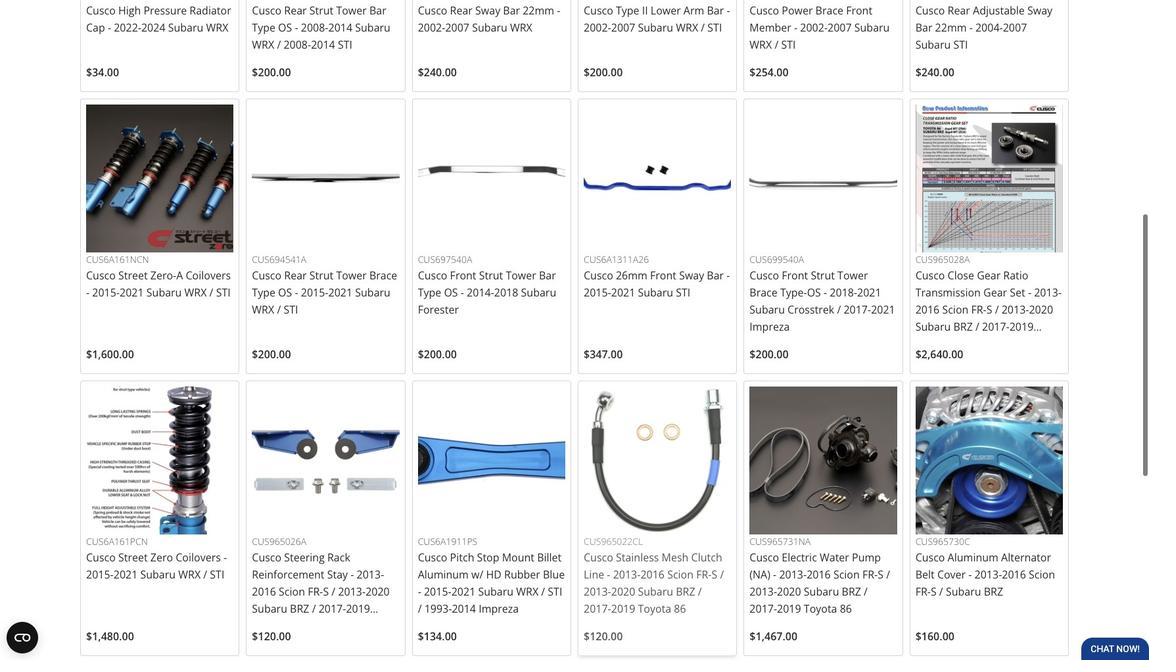 Task type: locate. For each thing, give the bounding box(es) containing it.
1 horizontal spatial sway
[[679, 268, 704, 283]]

coilovers right a
[[186, 268, 231, 283]]

tower inside cus694541a cusco rear strut tower brace type os - 2015-2021 subaru wrx / sti
[[336, 268, 367, 283]]

os for cusco rear strut tower brace type os - 2015-2021 subaru wrx / sti
[[278, 286, 292, 300]]

2019 down set
[[1010, 320, 1034, 334]]

gear
[[977, 268, 1001, 283], [984, 286, 1008, 300]]

2016 inside cus965026a cusco steering rack reinforcement stay - 2013- 2016 scion fr-s / 2013-2020 subaru brz / 2017-2019 toyota 86
[[252, 585, 276, 599]]

cusco
[[86, 3, 116, 18], [252, 3, 282, 18], [584, 3, 613, 18], [750, 3, 779, 18], [418, 3, 447, 18], [916, 3, 945, 18], [86, 268, 116, 283], [252, 268, 282, 283], [584, 268, 613, 283], [750, 268, 779, 283], [418, 268, 447, 283], [916, 268, 945, 283], [86, 551, 116, 565], [252, 551, 282, 565], [584, 551, 613, 565], [750, 551, 779, 565], [418, 551, 447, 565], [916, 551, 945, 565]]

front inside cus6a1311a26 cusco 26mm front sway bar - 2015-2021 subaru sti
[[650, 268, 677, 283]]

- inside cus699540a cusco front strut tower brace type-os  - 2018-2021 subaru crosstrek / 2017-2021 impreza
[[824, 286, 827, 300]]

1 vertical spatial 2008-
[[284, 38, 311, 52]]

0 horizontal spatial sway
[[475, 3, 501, 18]]

subaru inside cus6a161pcn cusco street zero coilovers - 2015-2021 subaru wrx / sti
[[140, 568, 176, 582]]

coilovers inside cus6a161pcn cusco street zero coilovers - 2015-2021 subaru wrx / sti
[[176, 551, 221, 565]]

2 $240.00 from the left
[[916, 65, 955, 80]]

brz inside "cus965730c cusco aluminum alternator belt cover - 2013-2016 scion fr-s / subaru brz"
[[984, 585, 1003, 599]]

2 vertical spatial brace
[[750, 286, 778, 300]]

coilovers inside cus6a161ncn cusco street zero-a coilovers - 2015-2021 subaru wrx / sti
[[186, 268, 231, 283]]

2017- for cusco steering rack reinforcement stay - 2013- 2016 scion fr-s / 2013-2020 subaru brz / 2017-2019 toyota 86
[[319, 602, 346, 616]]

/
[[701, 20, 705, 35], [277, 38, 281, 52], [775, 38, 779, 52], [210, 286, 213, 300], [277, 303, 281, 317], [837, 303, 841, 317], [995, 303, 999, 317], [976, 320, 980, 334], [203, 568, 207, 582], [720, 568, 724, 582], [887, 568, 890, 582], [332, 585, 336, 599], [698, 585, 702, 599], [864, 585, 868, 599], [541, 585, 545, 599], [940, 585, 943, 599], [312, 602, 316, 616], [418, 602, 422, 616]]

2018-
[[830, 286, 858, 300]]

2020 inside cus965026a cusco steering rack reinforcement stay - 2013- 2016 scion fr-s / 2013-2020 subaru brz / 2017-2019 toyota 86
[[366, 585, 390, 599]]

scion for cusco aluminum alternator belt cover - 2013-2016 scion fr-s / subaru brz
[[1029, 568, 1055, 582]]

cus6a1311a26
[[584, 253, 649, 265]]

cusco power brace front member - 2002-2007 subaru wrx / sti
[[750, 3, 890, 52]]

aluminum inside "cus965730c cusco aluminum alternator belt cover - 2013-2016 scion fr-s / subaru brz"
[[948, 551, 999, 565]]

cus965731na
[[750, 535, 811, 548]]

/ inside cus6a161ncn cusco street zero-a coilovers - 2015-2021 subaru wrx / sti
[[210, 286, 213, 300]]

clutch
[[692, 551, 722, 565]]

front
[[846, 3, 873, 18], [650, 268, 677, 283], [782, 268, 808, 283], [450, 268, 476, 283]]

2016 for cusco electric water pump (na) - 2013-2016 scion fr-s / 2013-2020 subaru brz / 2017-2019 toyota 86
[[807, 568, 831, 582]]

$120.00 down reinforcement
[[252, 630, 291, 644]]

$1,467.00
[[750, 630, 798, 644]]

2017- down 2018-
[[844, 303, 871, 317]]

scion inside the cus965731na cusco electric water pump (na) - 2013-2016 scion fr-s / 2013-2020 subaru brz / 2017-2019 toyota 86
[[834, 568, 860, 582]]

- inside cus6a161pcn cusco street zero coilovers - 2015-2021 subaru wrx / sti
[[224, 551, 227, 565]]

1 vertical spatial aluminum
[[418, 568, 469, 582]]

2002- inside cusco rear sway bar 22mm - 2002-2007 subaru wrx
[[418, 21, 445, 35]]

- inside "cus965730c cusco aluminum alternator belt cover - 2013-2016 scion fr-s / subaru brz"
[[969, 568, 972, 582]]

os
[[278, 20, 292, 35], [278, 286, 292, 300], [807, 286, 821, 300], [444, 286, 458, 300]]

- inside the cusco type ii lower arm bar - 2002-2007 subaru wrx / sti
[[727, 3, 730, 18]]

bar inside cusco rear adjustable sway bar 22mm - 2004-2007 subaru sti
[[916, 21, 933, 35]]

bar inside cus6a1311a26 cusco 26mm front sway bar - 2015-2021 subaru sti
[[707, 268, 724, 283]]

0 vertical spatial coilovers
[[186, 268, 231, 283]]

2019 down stainless
[[611, 602, 635, 616]]

toyota down transmission
[[916, 337, 949, 351]]

cus965 026 a cusco steering rack reinforcement stay - 2013+ ft86, image
[[252, 387, 400, 534]]

street down cus6a161pcn
[[118, 551, 148, 565]]

scion inside cus965028a cusco close gear ratio transmission gear set - 2013- 2016 scion fr-s / 2013-2020 subaru brz / 2017-2019 toyota 86
[[943, 303, 969, 317]]

sti inside the cusco type ii lower arm bar - 2002-2007 subaru wrx / sti
[[708, 20, 722, 35]]

mount
[[502, 551, 535, 565]]

brz down reinforcement
[[290, 602, 309, 616]]

power
[[782, 3, 813, 18]]

brz inside the cus965731na cusco electric water pump (na) - 2013-2016 scion fr-s / 2013-2020 subaru brz / 2017-2019 toyota 86
[[842, 585, 861, 599]]

0 horizontal spatial aluminum
[[418, 568, 469, 582]]

scion inside cus965026a cusco steering rack reinforcement stay - 2013- 2016 scion fr-s / 2013-2020 subaru brz / 2017-2019 toyota 86
[[279, 585, 305, 599]]

fr- for cusco aluminum alternator belt cover - 2013-2016 scion fr-s / subaru brz
[[916, 585, 931, 599]]

rear for 2004-
[[948, 3, 971, 18]]

wrx inside cus6a161pcn cusco street zero coilovers - 2015-2021 subaru wrx / sti
[[178, 568, 201, 582]]

2015- down cus6a161ncn
[[92, 286, 120, 300]]

86 inside cus965026a cusco steering rack reinforcement stay - 2013- 2016 scion fr-s / 2013-2020 subaru brz / 2017-2019 toyota 86
[[288, 619, 300, 633]]

s for cusco electric water pump (na) - 2013-2016 scion fr-s / 2013-2020 subaru brz / 2017-2019 toyota 86
[[878, 568, 884, 582]]

$240.00
[[418, 65, 457, 80], [916, 65, 955, 80]]

2020 for cusco electric water pump (na) - 2013-2016 scion fr-s / 2013-2020 subaru brz / 2017-2019 toyota 86
[[777, 585, 801, 599]]

front right 26mm
[[650, 268, 677, 283]]

rear for 2007
[[450, 3, 473, 18]]

2016 down transmission
[[916, 303, 940, 317]]

86 inside cus965028a cusco close gear ratio transmission gear set - 2013- 2016 scion fr-s / 2013-2020 subaru brz / 2017-2019 toyota 86
[[952, 337, 964, 351]]

2015-
[[92, 286, 120, 300], [301, 286, 328, 300], [584, 286, 611, 300], [86, 568, 114, 582], [424, 585, 452, 599]]

fr- down pump
[[863, 568, 878, 582]]

2 horizontal spatial brace
[[816, 3, 844, 18]]

- inside the cus6a1911ps cusco pitch stop mount billet aluminum w/ hd rubber blue - 2015-2021 subaru wrx / sti / 1993-2014 impreza
[[418, 585, 421, 599]]

2015- down cus694541a
[[301, 286, 328, 300]]

fr- for cusco electric water pump (na) - 2013-2016 scion fr-s / 2013-2020 subaru brz / 2017-2019 toyota 86
[[863, 568, 878, 582]]

brace for cusco rear strut tower brace type os - 2015-2021 subaru wrx / sti
[[370, 268, 397, 283]]

cusco inside cus6a1311a26 cusco 26mm front sway bar - 2015-2021 subaru sti
[[584, 268, 613, 283]]

cus965 731 na cusco electric water pump (na) - 2013+ ft86, image
[[750, 387, 897, 534]]

2015- inside cus6a161ncn cusco street zero-a coilovers - 2015-2021 subaru wrx / sti
[[92, 286, 120, 300]]

cus965 022 cl cusco stainless mesh clutch line - 2013+ ft86, image
[[584, 387, 731, 534]]

2016
[[916, 303, 940, 317], [641, 568, 665, 582], [807, 568, 831, 582], [1002, 568, 1026, 582], [252, 585, 276, 599]]

brz for cusco stainless mesh clutch line - 2013-2016 scion fr-s / 2013-2020 subaru brz / 2017-2019 toyota 86
[[676, 585, 695, 599]]

86 for cusco stainless mesh clutch line - 2013-2016 scion fr-s / 2013-2020 subaru brz / 2017-2019 toyota 86
[[674, 602, 686, 616]]

2017- for cusco stainless mesh clutch line - 2013-2016 scion fr-s / 2013-2020 subaru brz / 2017-2019 toyota 86
[[584, 602, 611, 616]]

scion down reinforcement
[[279, 585, 305, 599]]

2019 up $1,467.00
[[777, 602, 801, 616]]

brz down pump
[[842, 585, 861, 599]]

1 vertical spatial street
[[118, 551, 148, 565]]

0 horizontal spatial impreza
[[479, 602, 519, 616]]

0 vertical spatial 2008-
[[301, 20, 328, 35]]

2015- down cus6a161pcn
[[86, 568, 114, 582]]

front up 2014-
[[450, 268, 476, 283]]

1 horizontal spatial $240.00
[[916, 65, 955, 80]]

toyota inside cus965026a cusco steering rack reinforcement stay - 2013- 2016 scion fr-s / 2013-2020 subaru brz / 2017-2019 toyota 86
[[252, 619, 285, 633]]

aluminum up cover
[[948, 551, 999, 565]]

2007 inside cusco power brace front member - 2002-2007 subaru wrx / sti
[[828, 20, 852, 35]]

1 street from the top
[[118, 268, 148, 283]]

toyota down reinforcement
[[252, 619, 285, 633]]

2 vertical spatial 2014
[[452, 602, 476, 616]]

coilovers
[[186, 268, 231, 283], [176, 551, 221, 565]]

street down cus6a161ncn
[[118, 268, 148, 283]]

cus965026a cusco steering rack reinforcement stay - 2013- 2016 scion fr-s / 2013-2020 subaru brz / 2017-2019 toyota 86
[[252, 535, 390, 633]]

sti inside cusco rear adjustable sway bar 22mm - 2004-2007 subaru sti
[[954, 38, 968, 52]]

/ inside cusco power brace front member - 2002-2007 subaru wrx / sti
[[775, 38, 779, 52]]

aluminum
[[948, 551, 999, 565], [418, 568, 469, 582]]

impreza down type-
[[750, 320, 790, 334]]

2016 down stainless
[[641, 568, 665, 582]]

scion down water on the right of the page
[[834, 568, 860, 582]]

adjustable
[[973, 3, 1025, 18]]

wrx inside the cusco type ii lower arm bar - 2002-2007 subaru wrx / sti
[[676, 20, 698, 35]]

2 $120.00 from the left
[[584, 630, 623, 644]]

cus697 540 a cusco front strut tower bar type os - 2014+ forester, image
[[418, 105, 566, 252]]

0 horizontal spatial $120.00
[[252, 630, 291, 644]]

2 horizontal spatial 2002-
[[800, 20, 828, 35]]

cus699540a cusco front strut tower brace type-os  - 2018-2021 subaru crosstrek / 2017-2021 impreza
[[750, 253, 895, 334]]

2004-
[[976, 21, 1003, 35]]

bar
[[370, 3, 386, 18], [707, 3, 724, 18], [503, 3, 520, 18], [916, 21, 933, 35], [707, 268, 724, 283], [539, 268, 556, 283]]

1 horizontal spatial 22mm
[[935, 21, 967, 35]]

3 2002- from the left
[[418, 21, 445, 35]]

2007
[[611, 20, 635, 35], [828, 20, 852, 35], [445, 21, 470, 35], [1003, 21, 1027, 35]]

cap
[[86, 20, 105, 35]]

2 2002- from the left
[[800, 20, 828, 35]]

front right power
[[846, 3, 873, 18]]

1 horizontal spatial brace
[[750, 286, 778, 300]]

3 2007 from the left
[[445, 21, 470, 35]]

2 horizontal spatial sway
[[1028, 3, 1053, 18]]

fr- inside "cus965730c cusco aluminum alternator belt cover - 2013-2016 scion fr-s / subaru brz"
[[916, 585, 931, 599]]

2016 down reinforcement
[[252, 585, 276, 599]]

1 horizontal spatial aluminum
[[948, 551, 999, 565]]

wrx inside the 'cusco rear strut tower bar type os - 2008-2014 subaru wrx / 2008-2014 sti'
[[252, 38, 274, 52]]

scion
[[943, 303, 969, 317], [668, 568, 694, 582], [834, 568, 860, 582], [1029, 568, 1055, 582], [279, 585, 305, 599]]

/ inside the cusco type ii lower arm bar - 2002-2007 subaru wrx / sti
[[701, 20, 705, 35]]

$254.00
[[750, 65, 789, 80]]

cover
[[938, 568, 966, 582]]

tower for cusco rear strut tower brace type os - 2015-2021 subaru wrx / sti
[[336, 268, 367, 283]]

rear inside cus694541a cusco rear strut tower brace type os - 2015-2021 subaru wrx / sti
[[284, 268, 307, 283]]

2008-
[[301, 20, 328, 35], [284, 38, 311, 52]]

type inside the 'cusco rear strut tower bar type os - 2008-2014 subaru wrx / 2008-2014 sti'
[[252, 20, 275, 35]]

sti inside cus6a161pcn cusco street zero coilovers - 2015-2021 subaru wrx / sti
[[210, 568, 224, 582]]

brz down alternator
[[984, 585, 1003, 599]]

cusco inside the 'cusco rear strut tower bar type os - 2008-2014 subaru wrx / 2008-2014 sti'
[[252, 3, 282, 18]]

scion inside "cus965730c cusco aluminum alternator belt cover - 2013-2016 scion fr-s / subaru brz"
[[1029, 568, 1055, 582]]

2017- up $1,467.00
[[750, 602, 777, 616]]

toyota inside the cus965731na cusco electric water pump (na) - 2013-2016 scion fr-s / 2013-2020 subaru brz / 2017-2019 toyota 86
[[804, 602, 837, 616]]

2017- down stay
[[319, 602, 346, 616]]

$120.00
[[252, 630, 291, 644], [584, 630, 623, 644]]

cusco inside cus6a161pcn cusco street zero coilovers - 2015-2021 subaru wrx / sti
[[86, 551, 116, 565]]

1993-
[[425, 602, 452, 616]]

1 vertical spatial brace
[[370, 268, 397, 283]]

impreza down "hd"
[[479, 602, 519, 616]]

aluminum down pitch
[[418, 568, 469, 582]]

2016 inside the cus965731na cusco electric water pump (na) - 2013-2016 scion fr-s / 2013-2020 subaru brz / 2017-2019 toyota 86
[[807, 568, 831, 582]]

front up type-
[[782, 268, 808, 283]]

fr- down reinforcement
[[308, 585, 323, 599]]

2013- down stay
[[338, 585, 366, 599]]

22mm inside cusco rear adjustable sway bar 22mm - 2004-2007 subaru sti
[[935, 21, 967, 35]]

subaru inside cus694541a cusco rear strut tower brace type os - 2015-2021 subaru wrx / sti
[[355, 286, 391, 300]]

-
[[727, 3, 730, 18], [557, 3, 561, 18], [108, 20, 111, 35], [295, 20, 298, 35], [794, 20, 798, 35], [970, 21, 973, 35], [727, 268, 730, 283], [86, 286, 90, 300], [295, 286, 298, 300], [824, 286, 827, 300], [461, 286, 464, 300], [1028, 286, 1032, 300], [224, 551, 227, 565], [351, 568, 354, 582], [607, 568, 611, 582], [773, 568, 777, 582], [969, 568, 972, 582], [418, 585, 421, 599]]

cus965028a
[[916, 253, 970, 265]]

$1,480.00
[[86, 630, 134, 644]]

s
[[987, 303, 993, 317], [712, 568, 718, 582], [878, 568, 884, 582], [323, 585, 329, 599], [931, 585, 937, 599]]

2020 for cusco stainless mesh clutch line - 2013-2016 scion fr-s / 2013-2020 subaru brz / 2017-2019 toyota 86
[[611, 585, 635, 599]]

cusco inside "cus965730c cusco aluminum alternator belt cover - 2013-2016 scion fr-s / subaru brz"
[[916, 551, 945, 565]]

brz inside cus965026a cusco steering rack reinforcement stay - 2013- 2016 scion fr-s / 2013-2020 subaru brz / 2017-2019 toyota 86
[[290, 602, 309, 616]]

wrx inside cus694541a cusco rear strut tower brace type os - 2015-2021 subaru wrx / sti
[[252, 303, 274, 317]]

1 horizontal spatial 2002-
[[584, 20, 611, 35]]

2019
[[1010, 320, 1034, 334], [346, 602, 370, 616], [611, 602, 635, 616], [777, 602, 801, 616]]

2002- inside cusco power brace front member - 2002-2007 subaru wrx / sti
[[800, 20, 828, 35]]

86 down mesh
[[674, 602, 686, 616]]

0 vertical spatial impreza
[[750, 320, 790, 334]]

scion down transmission
[[943, 303, 969, 317]]

member
[[750, 20, 792, 35]]

fr- for cusco steering rack reinforcement stay - 2013- 2016 scion fr-s / 2013-2020 subaru brz / 2017-2019 toyota 86
[[308, 585, 323, 599]]

1 vertical spatial coilovers
[[176, 551, 221, 565]]

sti
[[708, 20, 722, 35], [338, 38, 352, 52], [781, 38, 796, 52], [954, 38, 968, 52], [216, 286, 231, 300], [676, 286, 691, 300], [284, 303, 298, 317], [210, 568, 224, 582], [548, 585, 562, 599]]

sway inside cusco rear adjustable sway bar 22mm - 2004-2007 subaru sti
[[1028, 3, 1053, 18]]

1 vertical spatial 22mm
[[935, 21, 967, 35]]

sti inside cus694541a cusco rear strut tower brace type os - 2015-2021 subaru wrx / sti
[[284, 303, 298, 317]]

strut
[[310, 3, 334, 18], [310, 268, 334, 283], [811, 268, 835, 283], [479, 268, 503, 283]]

2 street from the top
[[118, 551, 148, 565]]

type inside cus697540a cusco front strut tower bar type os - 2014-2018 subaru forester
[[418, 286, 441, 300]]

2 2007 from the left
[[828, 20, 852, 35]]

86 down transmission
[[952, 337, 964, 351]]

0 vertical spatial gear
[[977, 268, 1001, 283]]

2016 down alternator
[[1002, 568, 1026, 582]]

sway
[[475, 3, 501, 18], [1028, 3, 1053, 18], [679, 268, 704, 283]]

cus697540a cusco front strut tower bar type os - 2014-2018 subaru forester
[[418, 253, 556, 317]]

scion down mesh
[[668, 568, 694, 582]]

2007 inside cusco rear sway bar 22mm - 2002-2007 subaru wrx
[[445, 21, 470, 35]]

0 vertical spatial aluminum
[[948, 551, 999, 565]]

2019 inside cus965026a cusco steering rack reinforcement stay - 2013- 2016 scion fr-s / 2013-2020 subaru brz / 2017-2019 toyota 86
[[346, 602, 370, 616]]

$240.00 for cusco rear sway bar 22mm - 2002-2007 subaru wrx
[[418, 65, 457, 80]]

2019 down stay
[[346, 602, 370, 616]]

cusco inside "cusco high pressure radiator cap - 2022-2024 subaru wrx"
[[86, 3, 116, 18]]

cusco inside cusco rear adjustable sway bar 22mm - 2004-2007 subaru sti
[[916, 3, 945, 18]]

2019 inside cus965022cl cusco stainless mesh clutch line - 2013-2016 scion fr-s / 2013-2020 subaru brz / 2017-2019 toyota 86
[[611, 602, 635, 616]]

pitch
[[450, 551, 474, 565]]

0 vertical spatial brace
[[816, 3, 844, 18]]

gear left the ratio
[[977, 268, 1001, 283]]

2017- inside the cus965731na cusco electric water pump (na) - 2013-2016 scion fr-s / 2013-2020 subaru brz / 2017-2019 toyota 86
[[750, 602, 777, 616]]

cusco inside the cusco type ii lower arm bar - 2002-2007 subaru wrx / sti
[[584, 3, 613, 18]]

reinforcement
[[252, 568, 325, 582]]

scion down alternator
[[1029, 568, 1055, 582]]

cus6a1 911 ps cusco pitch stop mount billet aluminum w/ hd rubber blue - 15+ wrx / sti / 14-18 forester, image
[[418, 387, 566, 534]]

2024
[[141, 20, 165, 35]]

1 2002- from the left
[[584, 20, 611, 35]]

2017- down the ratio
[[982, 320, 1010, 334]]

2013- down electric
[[779, 568, 807, 582]]

- inside the 'cusco rear strut tower bar type os - 2008-2014 subaru wrx / 2008-2014 sti'
[[295, 20, 298, 35]]

brace inside cusco power brace front member - 2002-2007 subaru wrx / sti
[[816, 3, 844, 18]]

cusco type ii lower arm bar - 2002-2007 subaru wrx / sti
[[584, 3, 730, 35]]

w/
[[472, 568, 484, 582]]

subaru inside the cus6a1911ps cusco pitch stop mount billet aluminum w/ hd rubber blue - 2015-2021 subaru wrx / sti / 1993-2014 impreza
[[478, 585, 514, 599]]

s for cusco stainless mesh clutch line - 2013-2016 scion fr-s / 2013-2020 subaru brz / 2017-2019 toyota 86
[[712, 568, 718, 582]]

86 down water on the right of the page
[[840, 602, 852, 616]]

os for cusco front strut tower bar type os - 2014-2018 subaru forester
[[444, 286, 458, 300]]

os inside cus699540a cusco front strut tower brace type-os  - 2018-2021 subaru crosstrek / 2017-2021 impreza
[[807, 286, 821, 300]]

strut inside cus694541a cusco rear strut tower brace type os - 2015-2021 subaru wrx / sti
[[310, 268, 334, 283]]

0 horizontal spatial $240.00
[[418, 65, 457, 80]]

toyota
[[916, 337, 949, 351], [638, 602, 672, 616], [804, 602, 837, 616], [252, 619, 285, 633]]

fr- down belt
[[916, 585, 931, 599]]

86
[[952, 337, 964, 351], [674, 602, 686, 616], [840, 602, 852, 616], [288, 619, 300, 633]]

toyota down water on the right of the page
[[804, 602, 837, 616]]

coilovers right zero
[[176, 551, 221, 565]]

2015- up 1993-
[[424, 585, 452, 599]]

zero
[[150, 551, 173, 565]]

brace for cusco front strut tower brace type-os  - 2018-2021 subaru crosstrek / 2017-2021 impreza
[[750, 286, 778, 300]]

cus6a1 61n cn cusco street zero-a coilovers - 2015+ wrx / 2015+ sti, image
[[86, 105, 234, 252]]

2013- right stay
[[357, 568, 384, 582]]

subaru
[[168, 20, 203, 35], [355, 20, 391, 35], [638, 20, 673, 35], [855, 20, 890, 35], [472, 21, 508, 35], [916, 38, 951, 52], [147, 286, 182, 300], [355, 286, 391, 300], [638, 286, 673, 300], [521, 286, 556, 300], [750, 303, 785, 317], [916, 320, 951, 334], [140, 568, 176, 582], [638, 585, 673, 599], [804, 585, 839, 599], [478, 585, 514, 599], [946, 585, 981, 599], [252, 602, 287, 616]]

brz up $2,640.00
[[954, 320, 973, 334]]

2021 inside cus6a161pcn cusco street zero coilovers - 2015-2021 subaru wrx / sti
[[114, 568, 138, 582]]

1 $120.00 from the left
[[252, 630, 291, 644]]

2017- down line
[[584, 602, 611, 616]]

2016 inside "cus965730c cusco aluminum alternator belt cover - 2013-2016 scion fr-s / subaru brz"
[[1002, 568, 1026, 582]]

tower for cusco front strut tower brace type-os  - 2018-2021 subaru crosstrek / 2017-2021 impreza
[[838, 268, 868, 283]]

0 horizontal spatial brace
[[370, 268, 397, 283]]

brz inside cus965022cl cusco stainless mesh clutch line - 2013-2016 scion fr-s / 2013-2020 subaru brz / 2017-2019 toyota 86
[[676, 585, 695, 599]]

bar inside cus697540a cusco front strut tower bar type os - 2014-2018 subaru forester
[[539, 268, 556, 283]]

toyota down stainless
[[638, 602, 672, 616]]

86 inside cus965022cl cusco stainless mesh clutch line - 2013-2016 scion fr-s / 2013-2020 subaru brz / 2017-2019 toyota 86
[[674, 602, 686, 616]]

transmission
[[916, 286, 981, 300]]

86 down reinforcement
[[288, 619, 300, 633]]

fr- down transmission
[[972, 303, 987, 317]]

subaru inside "cus965730c cusco aluminum alternator belt cover - 2013-2016 scion fr-s / subaru brz"
[[946, 585, 981, 599]]

1 vertical spatial impreza
[[479, 602, 519, 616]]

water
[[820, 551, 850, 565]]

gear left set
[[984, 286, 1008, 300]]

2013- inside "cus965730c cusco aluminum alternator belt cover - 2013-2016 scion fr-s / subaru brz"
[[975, 568, 1002, 582]]

$200.00 for cusco front strut tower brace type-os  - 2018-2021 subaru crosstrek / 2017-2021 impreza
[[750, 347, 789, 362]]

0 vertical spatial 22mm
[[523, 3, 554, 18]]

2019 for cusco steering rack reinforcement stay - 2013- 2016 scion fr-s / 2013-2020 subaru brz / 2017-2019 toyota 86
[[346, 602, 370, 616]]

2021
[[120, 286, 144, 300], [328, 286, 353, 300], [611, 286, 635, 300], [858, 286, 882, 300], [871, 303, 895, 317], [114, 568, 138, 582], [452, 585, 476, 599]]

brz
[[954, 320, 973, 334], [676, 585, 695, 599], [842, 585, 861, 599], [984, 585, 1003, 599], [290, 602, 309, 616]]

rear
[[284, 3, 307, 18], [450, 3, 473, 18], [948, 3, 971, 18], [284, 268, 307, 283]]

1 $240.00 from the left
[[418, 65, 457, 80]]

type inside the cusco type ii lower arm bar - 2002-2007 subaru wrx / sti
[[616, 3, 640, 18]]

steering
[[284, 551, 325, 565]]

$120.00 for cusco steering rack reinforcement stay - 2013- 2016 scion fr-s / 2013-2020 subaru brz / 2017-2019 toyota 86
[[252, 630, 291, 644]]

1 horizontal spatial $120.00
[[584, 630, 623, 644]]

street
[[118, 268, 148, 283], [118, 551, 148, 565]]

brz down mesh
[[676, 585, 695, 599]]

fr-
[[972, 303, 987, 317], [697, 568, 712, 582], [863, 568, 878, 582], [308, 585, 323, 599], [916, 585, 931, 599]]

cusco inside cus697540a cusco front strut tower bar type os - 2014-2018 subaru forester
[[418, 268, 447, 283]]

1 2007 from the left
[[611, 20, 635, 35]]

0 horizontal spatial 22mm
[[523, 3, 554, 18]]

strut inside cus697540a cusco front strut tower bar type os - 2014-2018 subaru forester
[[479, 268, 503, 283]]

$1,600.00
[[86, 347, 134, 362]]

cus6a161ncn cusco street zero-a coilovers - 2015-2021 subaru wrx / sti
[[86, 253, 231, 300]]

2017-
[[844, 303, 871, 317], [982, 320, 1010, 334], [319, 602, 346, 616], [584, 602, 611, 616], [750, 602, 777, 616]]

toyota for cusco stainless mesh clutch line - 2013-2016 scion fr-s / 2013-2020 subaru brz / 2017-2019 toyota 86
[[638, 602, 672, 616]]

$120.00 for cusco stainless mesh clutch line - 2013-2016 scion fr-s / 2013-2020 subaru brz / 2017-2019 toyota 86
[[584, 630, 623, 644]]

2013- right cover
[[975, 568, 1002, 582]]

$200.00 for cusco front strut tower bar type os - 2014-2018 subaru forester
[[418, 347, 457, 362]]

subaru inside cus699540a cusco front strut tower brace type-os  - 2018-2021 subaru crosstrek / 2017-2021 impreza
[[750, 303, 785, 317]]

cus965022cl
[[584, 535, 643, 548]]

1 horizontal spatial impreza
[[750, 320, 790, 334]]

0 horizontal spatial 2002-
[[418, 21, 445, 35]]

fr- down clutch
[[697, 568, 712, 582]]

cus6a1911ps
[[418, 535, 478, 548]]

wrx
[[206, 20, 228, 35], [676, 20, 698, 35], [510, 21, 533, 35], [252, 38, 274, 52], [750, 38, 772, 52], [184, 286, 207, 300], [252, 303, 274, 317], [178, 568, 201, 582], [516, 585, 539, 599]]

0 vertical spatial street
[[118, 268, 148, 283]]

2016 down water on the right of the page
[[807, 568, 831, 582]]

$120.00 down line
[[584, 630, 623, 644]]

22mm
[[523, 3, 554, 18], [935, 21, 967, 35]]

2002- for cusco power brace front member - 2002-2007 subaru wrx / sti
[[800, 20, 828, 35]]

2015- down cus6a1311a26 at the right top of page
[[584, 286, 611, 300]]

open widget image
[[7, 622, 38, 654]]

4 2007 from the left
[[1003, 21, 1027, 35]]

cusco inside cus699540a cusco front strut tower brace type-os  - 2018-2021 subaru crosstrek / 2017-2021 impreza
[[750, 268, 779, 283]]

s inside "cus965730c cusco aluminum alternator belt cover - 2013-2016 scion fr-s / subaru brz"
[[931, 585, 937, 599]]

rear inside cusco rear adjustable sway bar 22mm - 2004-2007 subaru sti
[[948, 3, 971, 18]]



Task type: vqa. For each thing, say whether or not it's contained in the screenshot.


Task type: describe. For each thing, give the bounding box(es) containing it.
- inside cus6a161ncn cusco street zero-a coilovers - 2015-2021 subaru wrx / sti
[[86, 286, 90, 300]]

brz for cusco steering rack reinforcement stay - 2013- 2016 scion fr-s / 2013-2020 subaru brz / 2017-2019 toyota 86
[[290, 602, 309, 616]]

mesh
[[662, 551, 689, 565]]

subaru inside cusco rear adjustable sway bar 22mm - 2004-2007 subaru sti
[[916, 38, 951, 52]]

2018
[[494, 286, 518, 300]]

brz for cusco electric water pump (na) - 2013-2016 scion fr-s / 2013-2020 subaru brz / 2017-2019 toyota 86
[[842, 585, 861, 599]]

cus694541a
[[252, 253, 306, 265]]

set
[[1010, 286, 1026, 300]]

2019 for cusco stainless mesh clutch line - 2013-2016 scion fr-s / 2013-2020 subaru brz / 2017-2019 toyota 86
[[611, 602, 635, 616]]

cusco inside cusco power brace front member - 2002-2007 subaru wrx / sti
[[750, 3, 779, 18]]

cusco inside the cus965731na cusco electric water pump (na) - 2013-2016 scion fr-s / 2013-2020 subaru brz / 2017-2019 toyota 86
[[750, 551, 779, 565]]

rear for -
[[284, 3, 307, 18]]

pump
[[852, 551, 881, 565]]

/ inside the 'cusco rear strut tower bar type os - 2008-2014 subaru wrx / 2008-2014 sti'
[[277, 38, 281, 52]]

2015- inside cus6a161pcn cusco street zero coilovers - 2015-2021 subaru wrx / sti
[[86, 568, 114, 582]]

brz inside cus965028a cusco close gear ratio transmission gear set - 2013- 2016 scion fr-s / 2013-2020 subaru brz / 2017-2019 toyota 86
[[954, 320, 973, 334]]

subaru inside "cusco high pressure radiator cap - 2022-2024 subaru wrx"
[[168, 20, 203, 35]]

2019 inside cus965028a cusco close gear ratio transmission gear set - 2013- 2016 scion fr-s / 2013-2020 subaru brz / 2017-2019 toyota 86
[[1010, 320, 1034, 334]]

$34.00
[[86, 65, 119, 80]]

- inside cus965022cl cusco stainless mesh clutch line - 2013-2016 scion fr-s / 2013-2020 subaru brz / 2017-2019 toyota 86
[[607, 568, 611, 582]]

wrx inside "cusco high pressure radiator cap - 2022-2024 subaru wrx"
[[206, 20, 228, 35]]

ratio
[[1004, 268, 1029, 283]]

scion for cusco stainless mesh clutch line - 2013-2016 scion fr-s / 2013-2020 subaru brz / 2017-2019 toyota 86
[[668, 568, 694, 582]]

toyota for cusco electric water pump (na) - 2013-2016 scion fr-s / 2013-2020 subaru brz / 2017-2019 toyota 86
[[804, 602, 837, 616]]

stop
[[477, 551, 499, 565]]

hd
[[486, 568, 502, 582]]

arm
[[684, 3, 704, 18]]

tower inside the 'cusco rear strut tower bar type os - 2008-2014 subaru wrx / 2008-2014 sti'
[[336, 3, 367, 18]]

2013- down (na)
[[750, 585, 777, 599]]

strut for cusco rear strut tower brace type os - 2015-2021 subaru wrx / sti
[[310, 268, 334, 283]]

wrx inside cusco power brace front member - 2002-2007 subaru wrx / sti
[[750, 38, 772, 52]]

subaru inside cusco rear sway bar 22mm - 2002-2007 subaru wrx
[[472, 21, 508, 35]]

cus965730c cusco aluminum alternator belt cover - 2013-2016 scion fr-s / subaru brz
[[916, 535, 1055, 599]]

front inside cus697540a cusco front strut tower bar type os - 2014-2018 subaru forester
[[450, 268, 476, 283]]

2014-
[[467, 286, 494, 300]]

cusco inside cusco rear sway bar 22mm - 2002-2007 subaru wrx
[[418, 3, 447, 18]]

os inside the 'cusco rear strut tower bar type os - 2008-2014 subaru wrx / 2008-2014 sti'
[[278, 20, 292, 35]]

2016 for cusco steering rack reinforcement stay - 2013- 2016 scion fr-s / 2013-2020 subaru brz / 2017-2019 toyota 86
[[252, 585, 276, 599]]

cus965 730 c cusco aluminum alternator belt cover - 2013+ ft86, image
[[916, 387, 1063, 534]]

$347.00
[[584, 347, 623, 362]]

$2,640.00
[[916, 347, 964, 362]]

billet
[[537, 551, 562, 565]]

86 for cusco electric water pump (na) - 2013-2016 scion fr-s / 2013-2020 subaru brz / 2017-2019 toyota 86
[[840, 602, 852, 616]]

- inside cusco rear sway bar 22mm - 2002-2007 subaru wrx
[[557, 3, 561, 18]]

blue
[[543, 568, 565, 582]]

street for 2021
[[118, 268, 148, 283]]

fr- for cusco stainless mesh clutch line - 2013-2016 scion fr-s / 2013-2020 subaru brz / 2017-2019 toyota 86
[[697, 568, 712, 582]]

2022-
[[114, 20, 141, 35]]

2013- down set
[[1002, 303, 1029, 317]]

sway inside cusco rear sway bar 22mm - 2002-2007 subaru wrx
[[475, 3, 501, 18]]

cusco inside cus694541a cusco rear strut tower brace type os - 2015-2021 subaru wrx / sti
[[252, 268, 282, 283]]

- inside cus6a1311a26 cusco 26mm front sway bar - 2015-2021 subaru sti
[[727, 268, 730, 283]]

cusco inside cus965022cl cusco stainless mesh clutch line - 2013-2016 scion fr-s / 2013-2020 subaru brz / 2017-2019 toyota 86
[[584, 551, 613, 565]]

front inside cus699540a cusco front strut tower brace type-os  - 2018-2021 subaru crosstrek / 2017-2021 impreza
[[782, 268, 808, 283]]

2016 for cusco aluminum alternator belt cover - 2013-2016 scion fr-s / subaru brz
[[1002, 568, 1026, 582]]

2015- inside cus694541a cusco rear strut tower brace type os - 2015-2021 subaru wrx / sti
[[301, 286, 328, 300]]

2016 for cusco stainless mesh clutch line - 2013-2016 scion fr-s / 2013-2020 subaru brz / 2017-2019 toyota 86
[[641, 568, 665, 582]]

- inside cus697540a cusco front strut tower bar type os - 2014-2018 subaru forester
[[461, 286, 464, 300]]

sway inside cus6a1311a26 cusco 26mm front sway bar - 2015-2021 subaru sti
[[679, 268, 704, 283]]

2007 inside the cusco type ii lower arm bar - 2002-2007 subaru wrx / sti
[[611, 20, 635, 35]]

2017- for cusco electric water pump (na) - 2013-2016 scion fr-s / 2013-2020 subaru brz / 2017-2019 toyota 86
[[750, 602, 777, 616]]

$134.00
[[418, 630, 457, 644]]

- inside cusco power brace front member - 2002-2007 subaru wrx / sti
[[794, 20, 798, 35]]

street for subaru
[[118, 551, 148, 565]]

subaru inside cus6a161ncn cusco street zero-a coilovers - 2015-2021 subaru wrx / sti
[[147, 286, 182, 300]]

$160.00
[[916, 630, 955, 644]]

cusco high pressure radiator cap - 2022-2024 subaru wrx
[[86, 3, 231, 35]]

cusco rear strut tower bar type os - 2008-2014 subaru wrx / 2008-2014 sti
[[252, 3, 391, 52]]

subaru inside cus965028a cusco close gear ratio transmission gear set - 2013- 2016 scion fr-s / 2013-2020 subaru brz / 2017-2019 toyota 86
[[916, 320, 951, 334]]

cusco inside the cus6a1911ps cusco pitch stop mount billet aluminum w/ hd rubber blue - 2015-2021 subaru wrx / sti / 1993-2014 impreza
[[418, 551, 447, 565]]

cus965731na cusco electric water pump (na) - 2013-2016 scion fr-s / 2013-2020 subaru brz / 2017-2019 toyota 86
[[750, 535, 890, 616]]

rubber
[[504, 568, 540, 582]]

scion for cusco electric water pump (na) - 2013-2016 scion fr-s / 2013-2020 subaru brz / 2017-2019 toyota 86
[[834, 568, 860, 582]]

impreza inside the cus6a1911ps cusco pitch stop mount billet aluminum w/ hd rubber blue - 2015-2021 subaru wrx / sti / 1993-2014 impreza
[[479, 602, 519, 616]]

2020 for cusco steering rack reinforcement stay - 2013- 2016 scion fr-s / 2013-2020 subaru brz / 2017-2019 toyota 86
[[366, 585, 390, 599]]

/ inside cus699540a cusco front strut tower brace type-os  - 2018-2021 subaru crosstrek / 2017-2021 impreza
[[837, 303, 841, 317]]

2013- right set
[[1035, 286, 1062, 300]]

front inside cusco power brace front member - 2002-2007 subaru wrx / sti
[[846, 3, 873, 18]]

strut for cusco front strut tower brace type-os  - 2018-2021 subaru crosstrek / 2017-2021 impreza
[[811, 268, 835, 283]]

bar inside the cusco type ii lower arm bar - 2002-2007 subaru wrx / sti
[[707, 3, 724, 18]]

cus965026a
[[252, 535, 306, 548]]

stay
[[327, 568, 348, 582]]

cus6a1911ps cusco pitch stop mount billet aluminum w/ hd rubber blue - 2015-2021 subaru wrx / sti / 1993-2014 impreza
[[418, 535, 565, 616]]

- inside cus965026a cusco steering rack reinforcement stay - 2013- 2016 scion fr-s / 2013-2020 subaru brz / 2017-2019 toyota 86
[[351, 568, 354, 582]]

2015- inside cus6a1311a26 cusco 26mm front sway bar - 2015-2021 subaru sti
[[584, 286, 611, 300]]

subaru inside cusco power brace front member - 2002-2007 subaru wrx / sti
[[855, 20, 890, 35]]

ii
[[642, 3, 648, 18]]

$240.00 for cusco rear adjustable sway bar 22mm - 2004-2007 subaru sti
[[916, 65, 955, 80]]

forester
[[418, 303, 459, 317]]

cus6a161pcn cusco street zero coilovers - 2015-2021 subaru wrx / sti
[[86, 535, 227, 582]]

2014 inside the cus6a1911ps cusco pitch stop mount billet aluminum w/ hd rubber blue - 2015-2021 subaru wrx / sti / 1993-2014 impreza
[[452, 602, 476, 616]]

- inside the cus965731na cusco electric water pump (na) - 2013-2016 scion fr-s / 2013-2020 subaru brz / 2017-2019 toyota 86
[[773, 568, 777, 582]]

cus699540a
[[750, 253, 804, 265]]

subaru inside the 'cusco rear strut tower bar type os - 2008-2014 subaru wrx / 2008-2014 sti'
[[355, 20, 391, 35]]

cus6a1311a26 cusco 26mm front sway bar - 2015-2021 subaru sti
[[584, 253, 730, 300]]

2020 inside cus965028a cusco close gear ratio transmission gear set - 2013- 2016 scion fr-s / 2013-2020 subaru brz / 2017-2019 toyota 86
[[1029, 303, 1053, 317]]

cus694541a cusco rear strut tower brace type os - 2015-2021 subaru wrx / sti
[[252, 253, 397, 317]]

close
[[948, 268, 975, 283]]

alternator
[[1002, 551, 1051, 565]]

2015- inside the cus6a1911ps cusco pitch stop mount billet aluminum w/ hd rubber blue - 2015-2021 subaru wrx / sti / 1993-2014 impreza
[[424, 585, 452, 599]]

cus697540a
[[418, 253, 472, 265]]

pressure
[[144, 3, 187, 18]]

cus6a1 311 a26 cusco 26mm front sway bar - 2015+ sti, image
[[584, 105, 731, 252]]

- inside cus694541a cusco rear strut tower brace type os - 2015-2021 subaru wrx / sti
[[295, 286, 298, 300]]

bar inside the 'cusco rear strut tower bar type os - 2008-2014 subaru wrx / 2008-2014 sti'
[[370, 3, 386, 18]]

cus965 028 a cusco close gear ratio transmission gear set - 2013+ ft86, image
[[916, 105, 1063, 252]]

lower
[[651, 3, 681, 18]]

tower for cusco front strut tower bar type os - 2014-2018 subaru forester
[[506, 268, 536, 283]]

cus6a161pcn
[[86, 535, 148, 548]]

stainless
[[616, 551, 659, 565]]

cus965022cl cusco stainless mesh clutch line - 2013-2016 scion fr-s / 2013-2020 subaru brz / 2017-2019 toyota 86
[[584, 535, 724, 616]]

belt
[[916, 568, 935, 582]]

cusco rear sway bar 22mm - 2002-2007 subaru wrx
[[418, 3, 561, 35]]

s inside cus965028a cusco close gear ratio transmission gear set - 2013- 2016 scion fr-s / 2013-2020 subaru brz / 2017-2019 toyota 86
[[987, 303, 993, 317]]

2021 inside cus694541a cusco rear strut tower brace type os - 2015-2021 subaru wrx / sti
[[328, 286, 353, 300]]

0 vertical spatial 2014
[[328, 20, 353, 35]]

line
[[584, 568, 604, 582]]

2017- inside cus699540a cusco front strut tower brace type-os  - 2018-2021 subaru crosstrek / 2017-2021 impreza
[[844, 303, 871, 317]]

86 for cusco steering rack reinforcement stay - 2013- 2016 scion fr-s / 2013-2020 subaru brz / 2017-2019 toyota 86
[[288, 619, 300, 633]]

rack
[[327, 551, 350, 565]]

(na)
[[750, 568, 771, 582]]

cus699 540 a cusco front strut tower brace type-os, image
[[750, 105, 897, 252]]

impreza inside cus699540a cusco front strut tower brace type-os  - 2018-2021 subaru crosstrek / 2017-2021 impreza
[[750, 320, 790, 334]]

a
[[176, 268, 183, 283]]

type-
[[780, 286, 807, 300]]

2013- down line
[[584, 585, 611, 599]]

os for cusco front strut tower brace type-os  - 2018-2021 subaru crosstrek / 2017-2021 impreza
[[807, 286, 821, 300]]

22mm inside cusco rear sway bar 22mm - 2002-2007 subaru wrx
[[523, 3, 554, 18]]

subaru inside cus965026a cusco steering rack reinforcement stay - 2013- 2016 scion fr-s / 2013-2020 subaru brz / 2017-2019 toyota 86
[[252, 602, 287, 616]]

crosstrek
[[788, 303, 835, 317]]

1 vertical spatial gear
[[984, 286, 1008, 300]]

s for cusco aluminum alternator belt cover - 2013-2016 scion fr-s / subaru brz
[[931, 585, 937, 599]]

cus6a161ncn
[[86, 253, 149, 265]]

strut for cusco front strut tower bar type os - 2014-2018 subaru forester
[[479, 268, 503, 283]]

toyota for cusco steering rack reinforcement stay - 2013- 2016 scion fr-s / 2013-2020 subaru brz / 2017-2019 toyota 86
[[252, 619, 285, 633]]

/ inside cus6a161pcn cusco street zero coilovers - 2015-2021 subaru wrx / sti
[[203, 568, 207, 582]]

cus694 541 a cusco rear strut tower brace type os - 2015+ wrx / 2015+ sti, image
[[252, 105, 400, 252]]

/ inside "cus965730c cusco aluminum alternator belt cover - 2013-2016 scion fr-s / subaru brz"
[[940, 585, 943, 599]]

type inside cus694541a cusco rear strut tower brace type os - 2015-2021 subaru wrx / sti
[[252, 286, 275, 300]]

2007 inside cusco rear adjustable sway bar 22mm - 2004-2007 subaru sti
[[1003, 21, 1027, 35]]

bar inside cusco rear sway bar 22mm - 2002-2007 subaru wrx
[[503, 3, 520, 18]]

sti inside the 'cusco rear strut tower bar type os - 2008-2014 subaru wrx / 2008-2014 sti'
[[338, 38, 352, 52]]

subaru inside the cusco type ii lower arm bar - 2002-2007 subaru wrx / sti
[[638, 20, 673, 35]]

cus6a1 61p cn cusco street zero coilovers - 2015+ wrx / 2015+ sti, image
[[86, 387, 234, 534]]

2002- inside the cusco type ii lower arm bar - 2002-2007 subaru wrx / sti
[[584, 20, 611, 35]]

$200.00 for cusco rear strut tower brace type os - 2015-2021 subaru wrx / sti
[[252, 347, 291, 362]]

s for cusco steering rack reinforcement stay - 2013- 2016 scion fr-s / 2013-2020 subaru brz / 2017-2019 toyota 86
[[323, 585, 329, 599]]

scion for cusco steering rack reinforcement stay - 2013- 2016 scion fr-s / 2013-2020 subaru brz / 2017-2019 toyota 86
[[279, 585, 305, 599]]

cusco inside cus965026a cusco steering rack reinforcement stay - 2013- 2016 scion fr-s / 2013-2020 subaru brz / 2017-2019 toyota 86
[[252, 551, 282, 565]]

26mm
[[616, 268, 648, 283]]

2016 inside cus965028a cusco close gear ratio transmission gear set - 2013- 2016 scion fr-s / 2013-2020 subaru brz / 2017-2019 toyota 86
[[916, 303, 940, 317]]

subaru inside cus965022cl cusco stainless mesh clutch line - 2013-2016 scion fr-s / 2013-2020 subaru brz / 2017-2019 toyota 86
[[638, 585, 673, 599]]

1 vertical spatial 2014
[[311, 38, 335, 52]]

zero-
[[150, 268, 176, 283]]

wrx inside the cus6a1911ps cusco pitch stop mount billet aluminum w/ hd rubber blue - 2015-2021 subaru wrx / sti / 1993-2014 impreza
[[516, 585, 539, 599]]

2013- down stainless
[[613, 568, 641, 582]]

cusco rear adjustable sway bar 22mm - 2004-2007 subaru sti
[[916, 3, 1053, 52]]

radiator
[[190, 3, 231, 18]]

fr- inside cus965028a cusco close gear ratio transmission gear set - 2013- 2016 scion fr-s / 2013-2020 subaru brz / 2017-2019 toyota 86
[[972, 303, 987, 317]]

2002- for cusco rear sway bar 22mm - 2002-2007 subaru wrx
[[418, 21, 445, 35]]

2019 for cusco electric water pump (na) - 2013-2016 scion fr-s / 2013-2020 subaru brz / 2017-2019 toyota 86
[[777, 602, 801, 616]]

toyota inside cus965028a cusco close gear ratio transmission gear set - 2013- 2016 scion fr-s / 2013-2020 subaru brz / 2017-2019 toyota 86
[[916, 337, 949, 351]]

cus965730c
[[916, 535, 970, 548]]

cus965028a cusco close gear ratio transmission gear set - 2013- 2016 scion fr-s / 2013-2020 subaru brz / 2017-2019 toyota 86
[[916, 253, 1062, 351]]

/ inside cus694541a cusco rear strut tower brace type os - 2015-2021 subaru wrx / sti
[[277, 303, 281, 317]]

2017- inside cus965028a cusco close gear ratio transmission gear set - 2013- 2016 scion fr-s / 2013-2020 subaru brz / 2017-2019 toyota 86
[[982, 320, 1010, 334]]

- inside cus965028a cusco close gear ratio transmission gear set - 2013- 2016 scion fr-s / 2013-2020 subaru brz / 2017-2019 toyota 86
[[1028, 286, 1032, 300]]

electric
[[782, 551, 817, 565]]

- inside "cusco high pressure radiator cap - 2022-2024 subaru wrx"
[[108, 20, 111, 35]]

subaru inside cus6a1311a26 cusco 26mm front sway bar - 2015-2021 subaru sti
[[638, 286, 673, 300]]

high
[[118, 3, 141, 18]]



